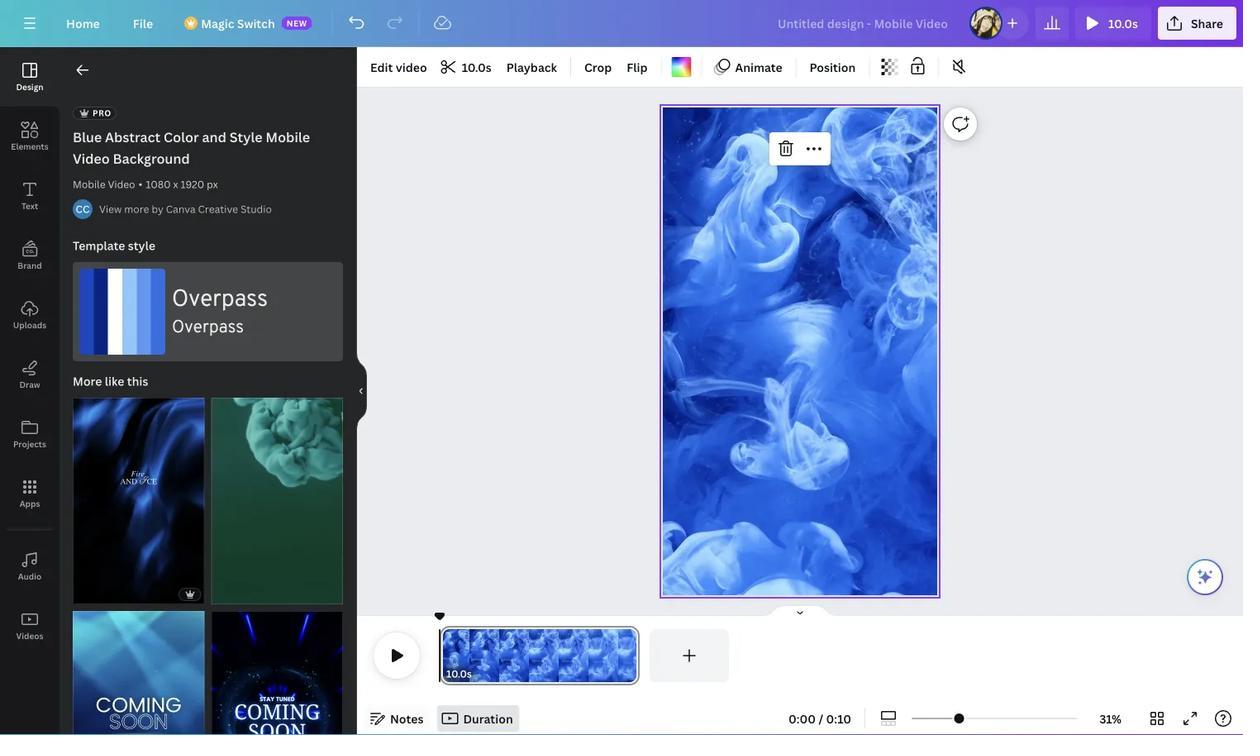 Task type: vqa. For each thing, say whether or not it's contained in the screenshot.
the right the 'Pro'
no



Task type: locate. For each thing, give the bounding box(es) containing it.
elements
[[11, 141, 49, 152]]

view
[[99, 202, 122, 216]]

mobile up "canva creative studio" image
[[73, 177, 105, 191]]

uploads button
[[0, 285, 60, 345]]

Page title text field
[[479, 666, 486, 682]]

blue modern coming soon instagram reel group
[[73, 601, 205, 735]]

apps
[[20, 498, 40, 509]]

1 vertical spatial overpass
[[172, 315, 244, 337]]

canva assistant image
[[1196, 567, 1215, 587]]

mobile
[[266, 128, 310, 146], [73, 177, 105, 191]]

1 vertical spatial 10.0s
[[462, 59, 492, 75]]

side panel tab list
[[0, 47, 60, 656]]

template
[[73, 238, 125, 253]]

position
[[810, 59, 856, 75]]

video
[[73, 150, 110, 167], [108, 177, 135, 191]]

edit video button
[[364, 54, 434, 80]]

31% button
[[1084, 705, 1138, 732]]

0 vertical spatial mobile
[[266, 128, 310, 146]]

creative
[[198, 202, 238, 216]]

0 vertical spatial video
[[73, 150, 110, 167]]

1 overpass from the top
[[172, 283, 268, 313]]

color
[[164, 128, 199, 146]]

overpass overpass
[[172, 283, 268, 337]]

canva creative studio image
[[73, 199, 93, 219]]

1 vertical spatial 10.0s button
[[435, 54, 498, 80]]

video up view
[[108, 177, 135, 191]]

videos
[[16, 630, 43, 641]]

video
[[396, 59, 427, 75]]

design
[[16, 81, 43, 92]]

1080 x 1920 px
[[146, 177, 218, 191]]

blue modern coming soon instagram reel image
[[73, 611, 205, 735]]

share button
[[1158, 7, 1237, 40]]

0 horizontal spatial mobile
[[73, 177, 105, 191]]

31%
[[1100, 711, 1122, 726]]

trimming, start edge slider
[[440, 629, 455, 682]]

10.0s button
[[1076, 7, 1152, 40], [435, 54, 498, 80], [446, 666, 472, 682]]

animate button
[[709, 54, 789, 80]]

video down blue
[[73, 150, 110, 167]]

and
[[202, 128, 226, 146]]

edit
[[370, 59, 393, 75]]

view more by canva creative studio
[[99, 202, 272, 216]]

0 vertical spatial overpass
[[172, 283, 268, 313]]

10.0s left playback
[[462, 59, 492, 75]]

hide pages image
[[761, 604, 840, 618]]

new
[[287, 17, 307, 29]]

10.0s inside main menu bar
[[1109, 15, 1138, 31]]

home
[[66, 15, 100, 31]]

0 vertical spatial 10.0s button
[[1076, 7, 1152, 40]]

pro
[[93, 107, 111, 119]]

crop button
[[578, 54, 619, 80]]

0 vertical spatial 10.0s
[[1109, 15, 1138, 31]]

1 horizontal spatial mobile
[[266, 128, 310, 146]]

brand button
[[0, 226, 60, 285]]

2 overpass from the top
[[172, 315, 244, 337]]

overpass
[[172, 283, 268, 313], [172, 315, 244, 337]]

magic
[[201, 15, 234, 31]]

like
[[105, 373, 124, 389]]

teal abstract color and style mobile video background image
[[211, 398, 343, 604]]

black blue neon abstract color mobile video background group
[[73, 388, 205, 604]]

mobile video
[[73, 177, 135, 191]]

home link
[[53, 7, 113, 40]]

10.0s left page title text field
[[446, 667, 472, 680]]

/
[[819, 711, 824, 726]]

audio
[[18, 570, 42, 582]]

share
[[1191, 15, 1224, 31]]

by
[[152, 202, 164, 216]]

switch
[[237, 15, 275, 31]]

duration
[[463, 711, 513, 726]]

playback button
[[500, 54, 564, 80]]

blue minimalist coming soon instagram reel image
[[211, 611, 343, 735]]

draw
[[19, 379, 40, 390]]

elements button
[[0, 107, 60, 166]]

0:00 / 0:10
[[789, 711, 852, 726]]

.
[[689, 157, 690, 166]]

1920
[[181, 177, 204, 191]]

crop
[[585, 59, 612, 75]]

mobile right style at the left top
[[266, 128, 310, 146]]

2 vertical spatial 10.0s button
[[446, 666, 472, 682]]

1080
[[146, 177, 171, 191]]

10.0s
[[1109, 15, 1138, 31], [462, 59, 492, 75], [446, 667, 472, 680]]

main menu bar
[[0, 0, 1243, 47]]

0:10
[[826, 711, 852, 726]]

Design title text field
[[765, 7, 963, 40]]

10.0s left share dropdown button
[[1109, 15, 1138, 31]]



Task type: describe. For each thing, give the bounding box(es) containing it.
background
[[113, 150, 190, 167]]

apps button
[[0, 464, 60, 523]]

blue abstract color and style mobile video background
[[73, 128, 310, 167]]

2 vertical spatial 10.0s
[[446, 667, 472, 680]]

draw button
[[0, 345, 60, 404]]

magic switch
[[201, 15, 275, 31]]

flip
[[627, 59, 648, 75]]

duration button
[[437, 705, 520, 732]]

mobile inside blue abstract color and style mobile video background
[[266, 128, 310, 146]]

1 vertical spatial video
[[108, 177, 135, 191]]

position button
[[803, 54, 863, 80]]

1 vertical spatial mobile
[[73, 177, 105, 191]]

template style
[[73, 238, 155, 253]]

trimming, end edge slider
[[625, 629, 640, 682]]

canva
[[166, 202, 196, 216]]

projects button
[[0, 404, 60, 464]]

abstract
[[105, 128, 160, 146]]

no color image
[[672, 57, 692, 77]]

animate
[[735, 59, 783, 75]]

blue minimalist coming soon instagram reel group
[[211, 601, 343, 735]]

black blue neon abstract color mobile video background image
[[73, 398, 205, 604]]

hide image
[[356, 351, 367, 431]]

notes button
[[364, 705, 430, 732]]

style
[[128, 238, 155, 253]]

more like this
[[73, 373, 148, 389]]

edit video
[[370, 59, 427, 75]]

view more by canva creative studio button
[[99, 201, 272, 217]]

teal abstract color and style mobile video background group
[[211, 388, 343, 604]]

this
[[127, 373, 148, 389]]

px
[[207, 177, 218, 191]]

uploads
[[13, 319, 46, 330]]

10.0s for 10.0s "button" within main menu bar
[[1109, 15, 1138, 31]]

design button
[[0, 47, 60, 107]]

projects
[[13, 438, 46, 449]]

notes
[[390, 711, 424, 726]]

text
[[21, 200, 38, 211]]

studio
[[241, 202, 272, 216]]

10.0s button inside main menu bar
[[1076, 7, 1152, 40]]

text button
[[0, 166, 60, 226]]

file button
[[120, 7, 166, 40]]

more
[[124, 202, 149, 216]]

overpass inside 'overpass overpass'
[[172, 315, 244, 337]]

x
[[173, 177, 178, 191]]

canva creative studio element
[[73, 199, 93, 219]]

style
[[230, 128, 263, 146]]

playback
[[507, 59, 557, 75]]

more
[[73, 373, 102, 389]]

audio button
[[0, 537, 60, 596]]

10.0s for middle 10.0s "button"
[[462, 59, 492, 75]]

brand
[[18, 260, 42, 271]]

flip button
[[620, 54, 654, 80]]

blue
[[73, 128, 102, 146]]

videos button
[[0, 596, 60, 656]]

0:00
[[789, 711, 816, 726]]

file
[[133, 15, 153, 31]]

video inside blue abstract color and style mobile video background
[[73, 150, 110, 167]]



